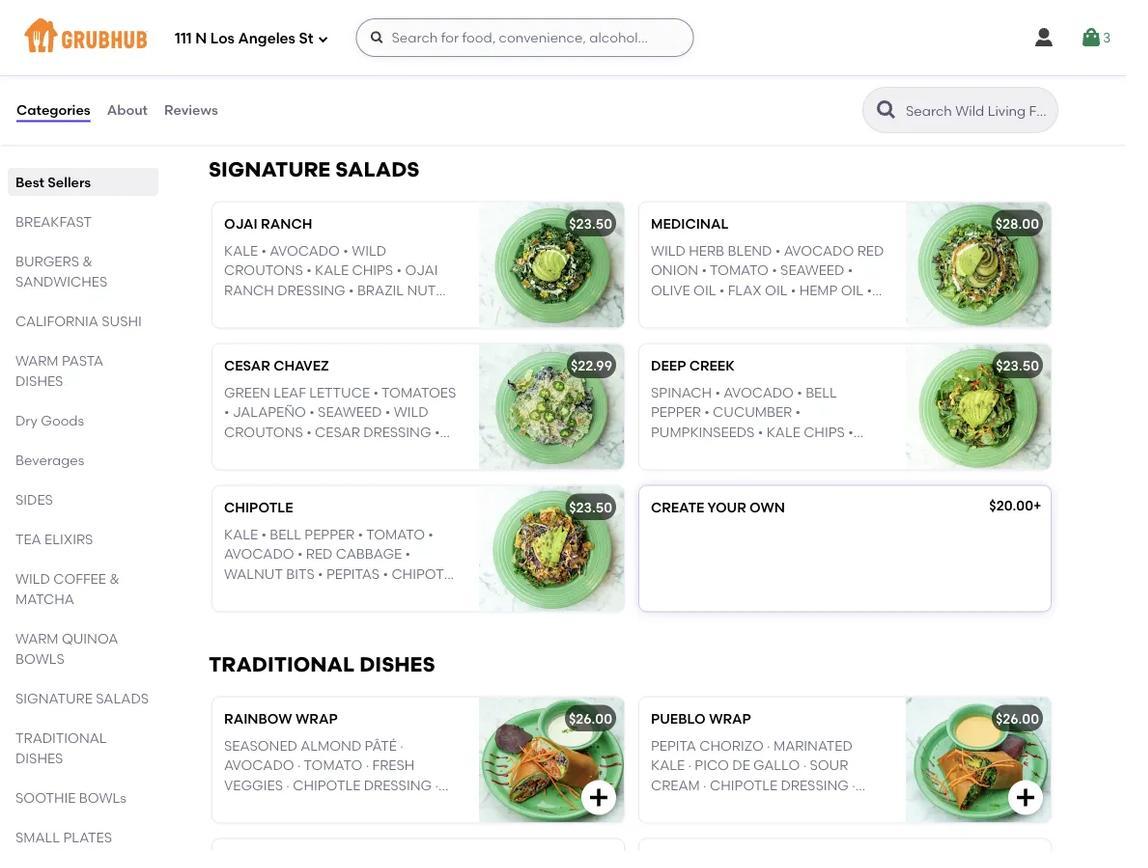 Task type: vqa. For each thing, say whether or not it's contained in the screenshot.
PASTA
yes



Task type: locate. For each thing, give the bounding box(es) containing it.
sushi
[[102, 313, 142, 329]]

1 horizontal spatial signature
[[209, 157, 331, 182]]

dry goods tab
[[15, 410, 151, 431]]

1 warm from the top
[[15, 353, 58, 369]]

chipotle right the veggies
[[293, 778, 361, 794]]

croutons down ojai ranch at top
[[224, 262, 303, 279]]

traditional dishes up rainbow wrap
[[209, 653, 435, 677]]

1 vertical spatial traditional dishes
[[15, 730, 107, 767]]

1 horizontal spatial dried
[[765, 797, 806, 814]]

big sur image
[[906, 0, 1051, 117]]

tomato inside kale • bell pepper • tomato • avocado • red cabbage • walnut bits • pepitas • chipotle dressing
[[366, 527, 425, 543]]

1 vertical spatial hemp
[[782, 90, 820, 107]]

$26.00 for pepita chorizo · marinated kale · pico de gallo · sour cream · chipotle dressing · avocado · sun-dried tomato coconut wrap
[[996, 711, 1039, 727]]

dishes up soothie
[[15, 750, 63, 767]]

1 dried from the left
[[259, 797, 299, 814]]

croutons
[[224, 262, 303, 279], [689, 302, 768, 318], [224, 424, 303, 440]]

traditional down signature salads tab
[[15, 730, 107, 747]]

2 dried from the left
[[765, 797, 806, 814]]

0 horizontal spatial sun-
[[224, 797, 259, 814]]

crumble down lettuce
[[306, 444, 372, 460]]

coconut down pico
[[651, 817, 724, 833]]

dressing down "tomatoes"
[[363, 424, 431, 440]]

2 vertical spatial $23.50
[[569, 499, 612, 516]]

ojai
[[224, 216, 258, 232], [405, 262, 438, 279]]

0 horizontal spatial coconut
[[364, 797, 437, 814]]

wrap inside seasoned almond pâté · avocado · tomato · fresh veggies · chipotle dressing · sun-dried tomato coconut wrap
[[224, 817, 265, 833]]

1 $26.00 from the left
[[569, 711, 612, 727]]

cream
[[651, 71, 700, 87], [651, 778, 700, 794]]

cabbage
[[336, 546, 402, 563]]

avocado up walnut
[[224, 546, 294, 563]]

pasta
[[62, 353, 103, 369]]

blend
[[728, 243, 772, 259]]

pueblo wrap image
[[906, 698, 1051, 824]]

0 vertical spatial seaweed
[[780, 262, 845, 279]]

2 horizontal spatial chips
[[804, 424, 845, 440]]

signature salads up ojai ranch at top
[[209, 157, 420, 182]]

almond inside quinao · arugula · avocado · almond tuna · jalapeno cream brocoli · hemp seeds · candied pecans · hemp oil · kale chips
[[651, 51, 712, 67]]

red inside kale • bell pepper • tomato • avocado • red cabbage • walnut bits • pepitas • chipotle dressing
[[306, 546, 333, 563]]

1 vertical spatial warm
[[15, 631, 58, 647]]

croutons inside kale • avocado • wild croutons • kale chips • ojai ranch dressing • brazil nut crumble
[[224, 262, 303, 279]]

avocado up micro
[[784, 243, 854, 259]]

0 horizontal spatial almond
[[301, 738, 361, 755]]

2 warm from the top
[[15, 631, 58, 647]]

avocado down pico
[[651, 797, 721, 814]]

dressing inside 'green leaf lettuce • tomatoes • jalapeño • seaweed • wild croutons • cesar dressing • brazil nut crumble'
[[363, 424, 431, 440]]

rainbow wrap
[[224, 711, 338, 727]]

warm pasta dishes
[[15, 353, 103, 389]]

dishes up 'dry goods'
[[15, 373, 63, 389]]

green leaf lettuce • tomatoes • jalapeño • seaweed • wild croutons • cesar dressing • brazil nut crumble
[[224, 385, 456, 460]]

chipotle down cabbage
[[392, 566, 459, 582]]

1 vertical spatial bell
[[270, 527, 301, 543]]

0 vertical spatial croutons
[[224, 262, 303, 279]]

warm quinoa bowls
[[15, 631, 118, 667]]

$23.50
[[569, 216, 612, 232], [996, 357, 1039, 374], [569, 499, 612, 516]]

cesar up the jalapeño
[[224, 357, 270, 374]]

& right "coffee"
[[109, 571, 120, 587]]

1 vertical spatial ranch
[[224, 282, 274, 298]]

0 horizontal spatial dried
[[259, 797, 299, 814]]

green
[[829, 302, 876, 318], [224, 385, 270, 401]]

0 horizontal spatial signature salads
[[15, 691, 149, 707]]

bell up bits
[[270, 527, 301, 543]]

Search for food, convenience, alcohol... search field
[[356, 18, 694, 57]]

1 vertical spatial cream
[[651, 778, 700, 794]]

1 horizontal spatial almond
[[651, 51, 712, 67]]

2 cream from the top
[[651, 778, 700, 794]]

1 vertical spatial signature
[[15, 691, 93, 707]]

dressing down walnut
[[224, 586, 292, 602]]

1 vertical spatial red
[[306, 546, 333, 563]]

1 vertical spatial pepper
[[305, 527, 355, 543]]

oil
[[823, 90, 846, 107], [694, 282, 716, 298], [765, 282, 788, 298], [841, 282, 864, 298]]

gallo
[[753, 758, 800, 774]]

pepper inside kale • bell pepper • tomato • avocado • red cabbage • walnut bits • pepitas • chipotle dressing
[[305, 527, 355, 543]]

signature salads inside tab
[[15, 691, 149, 707]]

0 horizontal spatial bell
[[270, 527, 301, 543]]

0 horizontal spatial ojai
[[224, 216, 258, 232]]

0 horizontal spatial red
[[306, 546, 333, 563]]

avocado inside kale • bell pepper • tomato • avocado • red cabbage • walnut bits • pepitas • chipotle dressing
[[224, 546, 294, 563]]

0 horizontal spatial seaweed
[[318, 404, 382, 421]]

1 horizontal spatial red
[[857, 243, 884, 259]]

0 vertical spatial traditional
[[209, 653, 355, 677]]

1 horizontal spatial green
[[829, 302, 876, 318]]

chips inside spinach • avocado • bell pepper • cucumber • pumpkinseeds • kale chips • coco jerkey • real italian dressing
[[804, 424, 845, 440]]

warm inside warm pasta dishes
[[15, 353, 58, 369]]

1 horizontal spatial coconut
[[651, 817, 724, 833]]

wild coffee & matcha tab
[[15, 569, 151, 609]]

sun- down de
[[731, 797, 765, 814]]

0 vertical spatial $23.50
[[569, 216, 612, 232]]

0 vertical spatial salads
[[335, 157, 420, 182]]

dressing
[[277, 282, 345, 298], [363, 424, 431, 440], [651, 463, 719, 480], [224, 586, 292, 602], [364, 778, 432, 794], [781, 778, 849, 794]]

pepper inside spinach • avocado • bell pepper • cucumber • pumpkinseeds • kale chips • coco jerkey • real italian dressing
[[651, 404, 701, 421]]

1 sun- from the left
[[224, 797, 259, 814]]

1 vertical spatial seaweed
[[318, 404, 382, 421]]

dressing down fresh
[[364, 778, 432, 794]]

crumble inside kale • avocado • wild croutons • kale chips • ojai ranch dressing • brazil nut crumble
[[224, 302, 290, 318]]

0 vertical spatial chips
[[688, 110, 729, 126]]

& up sandwiches
[[82, 253, 93, 269]]

chorizo
[[700, 738, 764, 755]]

green inside 'green leaf lettuce • tomatoes • jalapeño • seaweed • wild croutons • cesar dressing • brazil nut crumble'
[[224, 385, 270, 401]]

kale inside kale • bell pepper • tomato • avocado • red cabbage • walnut bits • pepitas • chipotle dressing
[[224, 527, 258, 543]]

ranch down ojai ranch at top
[[224, 282, 274, 298]]

$23.50 for kale • avocado • wild croutons • kale chips • ojai ranch dressing • brazil nut crumble
[[569, 216, 612, 232]]

1 vertical spatial cesar
[[315, 424, 360, 440]]

0 horizontal spatial signature
[[15, 691, 93, 707]]

ojai ranch image
[[479, 202, 624, 328]]

elixirs
[[44, 531, 93, 548]]

1 horizontal spatial bell
[[806, 385, 837, 401]]

california sushi tab
[[15, 311, 151, 331]]

$19.50
[[572, 4, 612, 20]]

sun- down the veggies
[[224, 797, 259, 814]]

spinach • avocado • bell pepper • cucumber • pumpkinseeds • kale chips • coco jerkey • real italian dressing
[[651, 385, 854, 480]]

tomato
[[710, 262, 769, 279], [366, 527, 425, 543], [304, 758, 363, 774], [302, 797, 361, 814], [809, 797, 867, 814]]

0 vertical spatial warm
[[15, 353, 58, 369]]

sellers
[[48, 174, 91, 190]]

your
[[707, 499, 746, 516]]

chipotle down de
[[710, 778, 778, 794]]

ranch up kale • avocado • wild croutons • kale chips • ojai ranch dressing • brazil nut crumble
[[261, 216, 312, 232]]

quinao · arugula · avocado · almond tuna · jalapeno cream brocoli · hemp seeds · candied pecans · hemp oil · kale chips
[[651, 31, 871, 126]]

svg image
[[1080, 26, 1103, 49]]

pepita chorizo · marinated kale · pico de gallo · sour cream · chipotle dressing · avocado · sun-dried tomato coconut wrap
[[651, 738, 867, 833]]

111 n los angeles st
[[175, 30, 313, 47]]

1 vertical spatial coconut
[[651, 817, 724, 833]]

deep creek
[[651, 357, 735, 374]]

warm up bowls on the left
[[15, 631, 58, 647]]

traditional dishes tab
[[15, 728, 151, 769]]

1 horizontal spatial sun-
[[731, 797, 765, 814]]

dried down gallo
[[765, 797, 806, 814]]

avocado up jalapeno
[[795, 31, 865, 48]]

cesar
[[224, 357, 270, 374], [315, 424, 360, 440]]

avocado inside kale • avocado • wild croutons • kale chips • ojai ranch dressing • brazil nut crumble
[[270, 243, 340, 259]]

1 vertical spatial crumble
[[306, 444, 372, 460]]

1 vertical spatial chips
[[352, 262, 393, 279]]

0 horizontal spatial chips
[[352, 262, 393, 279]]

small plates tab
[[15, 828, 151, 848]]

soothie bowls
[[15, 790, 126, 807]]

wild
[[352, 243, 386, 259], [651, 243, 686, 259], [651, 302, 686, 318], [394, 404, 428, 421], [15, 571, 50, 587]]

n
[[195, 30, 207, 47]]

1 vertical spatial ojai
[[405, 262, 438, 279]]

dressing down sour
[[781, 778, 849, 794]]

avocado inside quinao · arugula · avocado · almond tuna · jalapeno cream brocoli · hemp seeds · candied pecans · hemp oil · kale chips
[[795, 31, 865, 48]]

pepper up cabbage
[[305, 527, 355, 543]]

0 vertical spatial nut
[[407, 282, 436, 298]]

red
[[857, 243, 884, 259], [306, 546, 333, 563]]

spinach
[[651, 385, 712, 401]]

0 horizontal spatial &
[[82, 253, 93, 269]]

seaweed inside wild herb blend • avocado red onion • tomato • seaweed • olive oil • flax oil • hemp oil • wild croutons • micro green
[[780, 262, 845, 279]]

wrap down de
[[728, 817, 768, 833]]

& inside wild coffee & matcha
[[109, 571, 120, 587]]

0 vertical spatial almond
[[651, 51, 712, 67]]

croutons down the jalapeño
[[224, 424, 303, 440]]

creek
[[689, 357, 735, 374]]

cream inside pepita chorizo · marinated kale · pico de gallo · sour cream · chipotle dressing · avocado · sun-dried tomato coconut wrap
[[651, 778, 700, 794]]

0 vertical spatial brazil
[[357, 282, 404, 298]]

cream up candied
[[651, 71, 700, 87]]

croutons down "flax"
[[689, 302, 768, 318]]

&
[[82, 253, 93, 269], [109, 571, 120, 587]]

ranch
[[261, 216, 312, 232], [224, 282, 274, 298]]

dressing up chavez
[[277, 282, 345, 298]]

dried inside seasoned almond pâté · avocado · tomato · fresh veggies · chipotle dressing · sun-dried tomato coconut wrap
[[259, 797, 299, 814]]

cream down pepita
[[651, 778, 700, 794]]

soothie bowls tab
[[15, 788, 151, 808]]

3
[[1103, 29, 1111, 46]]

0 vertical spatial &
[[82, 253, 93, 269]]

1 vertical spatial green
[[224, 385, 270, 401]]

traditional dishes up soothie bowls
[[15, 730, 107, 767]]

cesar down lettuce
[[315, 424, 360, 440]]

almond down quinao
[[651, 51, 712, 67]]

plates
[[63, 830, 112, 846]]

best
[[15, 174, 44, 190]]

burgers & sandwiches tab
[[15, 251, 151, 292]]

0 vertical spatial pepper
[[651, 404, 701, 421]]

small plates
[[15, 830, 112, 846]]

almond inside seasoned almond pâté · avocado · tomato · fresh veggies · chipotle dressing · sun-dried tomato coconut wrap
[[301, 738, 361, 755]]

0 horizontal spatial brazil
[[224, 444, 271, 460]]

0 vertical spatial cream
[[651, 71, 700, 87]]

reviews button
[[163, 75, 219, 145]]

crystal bowl image
[[479, 0, 624, 117]]

wild inside kale • avocado • wild croutons • kale chips • ojai ranch dressing • brazil nut crumble
[[352, 243, 386, 259]]

warm inside warm quinoa bowls
[[15, 631, 58, 647]]

1 horizontal spatial chips
[[688, 110, 729, 126]]

green right micro
[[829, 302, 876, 318]]

0 vertical spatial traditional dishes
[[209, 653, 435, 677]]

1 cream from the top
[[651, 71, 700, 87]]

2 vertical spatial chips
[[804, 424, 845, 440]]

1 vertical spatial &
[[109, 571, 120, 587]]

signature down bowls on the left
[[15, 691, 93, 707]]

warm down california
[[15, 353, 58, 369]]

dishes up the pâté
[[360, 653, 435, 677]]

green up the jalapeño
[[224, 385, 270, 401]]

dishes
[[15, 373, 63, 389], [360, 653, 435, 677], [15, 750, 63, 767]]

categories
[[16, 102, 90, 118]]

2 $26.00 from the left
[[996, 711, 1039, 727]]

wild inside wild coffee & matcha
[[15, 571, 50, 587]]

dried down the veggies
[[259, 797, 299, 814]]

brazil inside kale • avocado • wild croutons • kale chips • ojai ranch dressing • brazil nut crumble
[[357, 282, 404, 298]]

1 horizontal spatial seaweed
[[780, 262, 845, 279]]

1 horizontal spatial nut
[[407, 282, 436, 298]]

bell up the italian
[[806, 385, 837, 401]]

0 horizontal spatial traditional dishes
[[15, 730, 107, 767]]

1 horizontal spatial crumble
[[306, 444, 372, 460]]

traditional up rainbow wrap
[[209, 653, 355, 677]]

pepper down spinach
[[651, 404, 701, 421]]

signature up ojai ranch at top
[[209, 157, 331, 182]]

pepita
[[651, 738, 696, 755]]

1 vertical spatial traditional
[[15, 730, 107, 747]]

signature salads up traditional dishes tab
[[15, 691, 149, 707]]

nut inside 'green leaf lettuce • tomatoes • jalapeño • seaweed • wild croutons • cesar dressing • brazil nut crumble'
[[274, 444, 303, 460]]

coconut inside pepita chorizo · marinated kale · pico de gallo · sour cream · chipotle dressing · avocado · sun-dried tomato coconut wrap
[[651, 817, 724, 833]]

111
[[175, 30, 192, 47]]

1 vertical spatial brazil
[[224, 444, 271, 460]]

+
[[1033, 498, 1042, 514]]

2 vertical spatial croutons
[[224, 424, 303, 440]]

0 horizontal spatial pepper
[[305, 527, 355, 543]]

california
[[15, 313, 98, 329]]

0 horizontal spatial salads
[[96, 691, 149, 707]]

1 horizontal spatial $26.00
[[996, 711, 1039, 727]]

brazil inside 'green leaf lettuce • tomatoes • jalapeño • seaweed • wild croutons • cesar dressing • brazil nut crumble'
[[224, 444, 271, 460]]

0 vertical spatial green
[[829, 302, 876, 318]]

tea elixirs tab
[[15, 529, 151, 550]]

1 vertical spatial almond
[[301, 738, 361, 755]]

main navigation navigation
[[0, 0, 1126, 75]]

avocado up cucumber
[[724, 385, 794, 401]]

$26.00
[[569, 711, 612, 727], [996, 711, 1039, 727]]

warm for warm pasta dishes
[[15, 353, 58, 369]]

create
[[651, 499, 705, 516]]

0 horizontal spatial traditional
[[15, 730, 107, 747]]

medicinal
[[651, 216, 729, 232]]

2 vertical spatial dishes
[[15, 750, 63, 767]]

avocado inside spinach • avocado • bell pepper • cucumber • pumpkinseeds • kale chips • coco jerkey • real italian dressing
[[724, 385, 794, 401]]

nut inside kale • avocado • wild croutons • kale chips • ojai ranch dressing • brazil nut crumble
[[407, 282, 436, 298]]

0 vertical spatial bell
[[806, 385, 837, 401]]

wrap down the veggies
[[224, 817, 265, 833]]

2 vertical spatial hemp
[[799, 282, 838, 298]]

1 vertical spatial signature salads
[[15, 691, 149, 707]]

crumble
[[224, 302, 290, 318], [306, 444, 372, 460]]

crumble up cesar chavez
[[224, 302, 290, 318]]

$20.00 +
[[989, 498, 1042, 514]]

traditional
[[209, 653, 355, 677], [15, 730, 107, 747]]

1 vertical spatial nut
[[274, 444, 303, 460]]

almond left the pâté
[[301, 738, 361, 755]]

coconut inside seasoned almond pâté · avocado · tomato · fresh veggies · chipotle dressing · sun-dried tomato coconut wrap
[[364, 797, 437, 814]]

cesar inside 'green leaf lettuce • tomatoes • jalapeño • seaweed • wild croutons • cesar dressing • brazil nut crumble'
[[315, 424, 360, 440]]

seaweed down lettuce
[[318, 404, 382, 421]]

0 horizontal spatial crumble
[[224, 302, 290, 318]]

medicinal image
[[906, 202, 1051, 328]]

nut
[[407, 282, 436, 298], [274, 444, 303, 460]]

svg image
[[1032, 26, 1056, 49], [369, 30, 385, 45], [317, 33, 329, 45], [1014, 80, 1037, 103], [587, 787, 610, 810], [1014, 787, 1037, 810]]

brazil
[[357, 282, 404, 298], [224, 444, 271, 460]]

avocado down ojai ranch at top
[[270, 243, 340, 259]]

marinated
[[774, 738, 853, 755]]

sur
[[678, 4, 706, 20]]

coconut
[[364, 797, 437, 814], [651, 817, 724, 833]]

1 horizontal spatial signature salads
[[209, 157, 420, 182]]

2 sun- from the left
[[731, 797, 765, 814]]

1 horizontal spatial pepper
[[651, 404, 701, 421]]

big
[[651, 4, 675, 20]]

kale • avocado • wild croutons • kale chips • ojai ranch dressing • brazil nut crumble
[[224, 243, 438, 318]]

micro
[[780, 302, 826, 318]]

0 vertical spatial crumble
[[224, 302, 290, 318]]

1 vertical spatial $23.50
[[996, 357, 1039, 374]]

sun- inside seasoned almond pâté · avocado · tomato · fresh veggies · chipotle dressing · sun-dried tomato coconut wrap
[[224, 797, 259, 814]]

avocado down seasoned
[[224, 758, 294, 774]]

0 vertical spatial dishes
[[15, 373, 63, 389]]

seaweed up micro
[[780, 262, 845, 279]]

dried
[[259, 797, 299, 814], [765, 797, 806, 814]]

reviews
[[164, 102, 218, 118]]

0 vertical spatial cesar
[[224, 357, 270, 374]]

1 horizontal spatial cesar
[[315, 424, 360, 440]]

chipotle
[[224, 499, 293, 516], [392, 566, 459, 582], [293, 778, 361, 794], [710, 778, 778, 794]]

0 horizontal spatial green
[[224, 385, 270, 401]]

cream inside quinao · arugula · avocado · almond tuna · jalapeno cream brocoli · hemp seeds · candied pecans · hemp oil · kale chips
[[651, 71, 700, 87]]

leaf
[[274, 385, 306, 401]]

0 horizontal spatial nut
[[274, 444, 303, 460]]

avocado
[[795, 31, 865, 48], [270, 243, 340, 259], [784, 243, 854, 259], [724, 385, 794, 401], [224, 546, 294, 563], [224, 758, 294, 774], [651, 797, 721, 814]]

$22.99
[[571, 357, 612, 374]]

0 horizontal spatial cesar
[[224, 357, 270, 374]]

1 horizontal spatial ojai
[[405, 262, 438, 279]]

0 horizontal spatial $26.00
[[569, 711, 612, 727]]

1 horizontal spatial &
[[109, 571, 120, 587]]

tea
[[15, 531, 41, 548]]

1 vertical spatial croutons
[[689, 302, 768, 318]]

dressing down coco
[[651, 463, 719, 480]]

coconut down fresh
[[364, 797, 437, 814]]

1 vertical spatial salads
[[96, 691, 149, 707]]

0 vertical spatial red
[[857, 243, 884, 259]]

sandwiches
[[15, 273, 108, 290]]



Task type: describe. For each thing, give the bounding box(es) containing it.
own
[[750, 499, 785, 516]]

search icon image
[[875, 99, 898, 122]]

signature inside tab
[[15, 691, 93, 707]]

avocado inside pepita chorizo · marinated kale · pico de gallo · sour cream · chipotle dressing · avocado · sun-dried tomato coconut wrap
[[651, 797, 721, 814]]

coco
[[651, 444, 696, 460]]

olive
[[651, 282, 690, 298]]

chips inside kale • avocado • wild croutons • kale chips • ojai ranch dressing • brazil nut crumble
[[352, 262, 393, 279]]

wrap up chorizo
[[709, 711, 751, 727]]

1 vertical spatial dishes
[[360, 653, 435, 677]]

chips inside quinao · arugula · avocado · almond tuna · jalapeno cream brocoli · hemp seeds · candied pecans · hemp oil · kale chips
[[688, 110, 729, 126]]

& inside the burgers & sandwiches
[[82, 253, 93, 269]]

candied
[[651, 90, 713, 107]]

fresh
[[372, 758, 415, 774]]

pueblo
[[651, 711, 706, 727]]

burgers
[[15, 253, 79, 269]]

categories button
[[15, 75, 91, 145]]

0 vertical spatial hemp
[[775, 71, 814, 87]]

0 vertical spatial signature salads
[[209, 157, 420, 182]]

angeles
[[238, 30, 295, 47]]

kale inside spinach • avocado • bell pepper • cucumber • pumpkinseeds • kale chips • coco jerkey • real italian dressing
[[767, 424, 801, 440]]

quinao
[[651, 31, 707, 48]]

$20.00
[[989, 498, 1033, 514]]

dishes inside warm pasta dishes
[[15, 373, 63, 389]]

pico
[[695, 758, 729, 774]]

0 vertical spatial ranch
[[261, 216, 312, 232]]

hemp inside wild herb blend • avocado red onion • tomato • seaweed • olive oil • flax oil • hemp oil • wild croutons • micro green
[[799, 282, 838, 298]]

chavez
[[274, 357, 329, 374]]

veggies
[[224, 778, 283, 794]]

jalapeño
[[233, 404, 306, 421]]

cesar chavez image
[[479, 344, 624, 470]]

1 horizontal spatial traditional
[[209, 653, 355, 677]]

avocado inside seasoned almond pâté · avocado · tomato · fresh veggies · chipotle dressing · sun-dried tomato coconut wrap
[[224, 758, 294, 774]]

3 button
[[1080, 20, 1111, 55]]

$23.50 for kale • bell pepper • tomato • avocado • red cabbage • walnut bits • pepitas • chipotle dressing
[[569, 499, 612, 516]]

create your own
[[651, 499, 785, 516]]

burgers & sandwiches
[[15, 253, 108, 290]]

salads inside tab
[[96, 691, 149, 707]]

real
[[761, 444, 795, 460]]

kale inside pepita chorizo · marinated kale · pico de gallo · sour cream · chipotle dressing · avocado · sun-dried tomato coconut wrap
[[651, 758, 685, 774]]

jerkey
[[699, 444, 749, 460]]

best sellers
[[15, 174, 91, 190]]

lettuce
[[309, 385, 370, 401]]

about button
[[106, 75, 149, 145]]

warm pasta dishes tab
[[15, 351, 151, 391]]

dressing inside seasoned almond pâté · avocado · tomato · fresh veggies · chipotle dressing · sun-dried tomato coconut wrap
[[364, 778, 432, 794]]

small
[[15, 830, 60, 846]]

tuna
[[715, 51, 754, 67]]

wild coffee & matcha
[[15, 571, 120, 608]]

croutons inside wild herb blend • avocado red onion • tomato • seaweed • olive oil • flax oil • hemp oil • wild croutons • micro green
[[689, 302, 768, 318]]

ranch inside kale • avocado • wild croutons • kale chips • ojai ranch dressing • brazil nut crumble
[[224, 282, 274, 298]]

avocado inside wild herb blend • avocado red onion • tomato • seaweed • olive oil • flax oil • hemp oil • wild croutons • micro green
[[784, 243, 854, 259]]

breakfast tab
[[15, 212, 151, 232]]

1 horizontal spatial salads
[[335, 157, 420, 182]]

0 vertical spatial ojai
[[224, 216, 258, 232]]

dry
[[15, 412, 38, 429]]

beverages
[[15, 452, 84, 468]]

chipotle image
[[479, 486, 624, 612]]

soothie
[[15, 790, 76, 807]]

bits
[[286, 566, 315, 582]]

$19.50 button
[[212, 0, 624, 117]]

big sur
[[651, 4, 706, 20]]

pâté
[[365, 738, 397, 755]]

croutons inside 'green leaf lettuce • tomatoes • jalapeño • seaweed • wild croutons • cesar dressing • brazil nut crumble'
[[224, 424, 303, 440]]

dishes inside tab
[[15, 750, 63, 767]]

wrap right rainbow
[[296, 711, 338, 727]]

oil inside quinao · arugula · avocado · almond tuna · jalapeno cream brocoli · hemp seeds · candied pecans · hemp oil · kale chips
[[823, 90, 846, 107]]

de
[[732, 758, 750, 774]]

cucumber
[[713, 404, 792, 421]]

seasoned
[[224, 738, 297, 755]]

onion
[[651, 262, 698, 279]]

italian
[[798, 444, 850, 460]]

deep
[[651, 357, 686, 374]]

deep creek image
[[906, 344, 1051, 470]]

tea elixirs
[[15, 531, 93, 548]]

warm quinoa bowls tab
[[15, 629, 151, 669]]

breakfast
[[15, 213, 92, 230]]

red inside wild herb blend • avocado red onion • tomato • seaweed • olive oil • flax oil • hemp oil • wild croutons • micro green
[[857, 243, 884, 259]]

rainbow wrap image
[[479, 698, 624, 824]]

tomato inside wild herb blend • avocado red onion • tomato • seaweed • olive oil • flax oil • hemp oil • wild croutons • micro green
[[710, 262, 769, 279]]

1 horizontal spatial traditional dishes
[[209, 653, 435, 677]]

warm for warm quinoa bowls
[[15, 631, 58, 647]]

pepitas
[[326, 566, 380, 582]]

best sellers tab
[[15, 172, 151, 192]]

$26.00 for seasoned almond pâté · avocado · tomato · fresh veggies · chipotle dressing · sun-dried tomato coconut wrap
[[569, 711, 612, 727]]

dressing inside spinach • avocado • bell pepper • cucumber • pumpkinseeds • kale chips • coco jerkey • real italian dressing
[[651, 463, 719, 480]]

green inside wild herb blend • avocado red onion • tomato • seaweed • olive oil • flax oil • hemp oil • wild croutons • micro green
[[829, 302, 876, 318]]

chipotle up walnut
[[224, 499, 293, 516]]

dressing inside pepita chorizo · marinated kale · pico de gallo · sour cream · chipotle dressing · avocado · sun-dried tomato coconut wrap
[[781, 778, 849, 794]]

ojai ranch
[[224, 216, 312, 232]]

dry goods
[[15, 412, 84, 429]]

bell inside kale • bell pepper • tomato • avocado • red cabbage • walnut bits • pepitas • chipotle dressing
[[270, 527, 301, 543]]

$23.50 for spinach • avocado • bell pepper • cucumber • pumpkinseeds • kale chips • coco jerkey • real italian dressing
[[996, 357, 1039, 374]]

sun- inside pepita chorizo · marinated kale · pico de gallo · sour cream · chipotle dressing · avocado · sun-dried tomato coconut wrap
[[731, 797, 765, 814]]

cesar chavez
[[224, 357, 329, 374]]

seasoned almond pâté · avocado · tomato · fresh veggies · chipotle dressing · sun-dried tomato coconut wrap
[[224, 738, 438, 833]]

beverages tab
[[15, 450, 151, 470]]

dressing inside kale • bell pepper • tomato • avocado • red cabbage • walnut bits • pepitas • chipotle dressing
[[224, 586, 292, 602]]

about
[[107, 102, 148, 118]]

bowls
[[15, 651, 65, 667]]

brocoli
[[703, 71, 766, 87]]

sides tab
[[15, 490, 151, 510]]

bell inside spinach • avocado • bell pepper • cucumber • pumpkinseeds • kale chips • coco jerkey • real italian dressing
[[806, 385, 837, 401]]

sides
[[15, 492, 53, 508]]

jalapeno
[[763, 51, 837, 67]]

traditional inside tab
[[15, 730, 107, 747]]

bowls
[[79, 790, 126, 807]]

wrap inside pepita chorizo · marinated kale · pico de gallo · sour cream · chipotle dressing · avocado · sun-dried tomato coconut wrap
[[728, 817, 768, 833]]

flax
[[728, 282, 762, 298]]

ojai inside kale • avocado • wild croutons • kale chips • ojai ranch dressing • brazil nut crumble
[[405, 262, 438, 279]]

matcha
[[15, 591, 74, 608]]

sour
[[810, 758, 848, 774]]

quinoa
[[62, 631, 118, 647]]

$28.00
[[996, 216, 1039, 232]]

tomato inside pepita chorizo · marinated kale · pico de gallo · sour cream · chipotle dressing · avocado · sun-dried tomato coconut wrap
[[809, 797, 867, 814]]

walnut
[[224, 566, 283, 582]]

chipotle inside pepita chorizo · marinated kale · pico de gallo · sour cream · chipotle dressing · avocado · sun-dried tomato coconut wrap
[[710, 778, 778, 794]]

Search Wild Living Foods search field
[[904, 101, 1052, 120]]

dressing inside kale • avocado • wild croutons • kale chips • ojai ranch dressing • brazil nut crumble
[[277, 282, 345, 298]]

chipotle inside kale • bell pepper • tomato • avocado • red cabbage • walnut bits • pepitas • chipotle dressing
[[392, 566, 459, 582]]

pumpkinseeds
[[651, 424, 755, 440]]

0 vertical spatial signature
[[209, 157, 331, 182]]

wild inside 'green leaf lettuce • tomatoes • jalapeño • seaweed • wild croutons • cesar dressing • brazil nut crumble'
[[394, 404, 428, 421]]

pueblo wrap
[[651, 711, 751, 727]]

herb
[[689, 243, 724, 259]]

coffee
[[53, 571, 106, 587]]

california sushi
[[15, 313, 142, 329]]

kale inside quinao · arugula · avocado · almond tuna · jalapeno cream brocoli · hemp seeds · candied pecans · hemp oil · kale chips
[[651, 110, 685, 126]]

goods
[[41, 412, 84, 429]]

tomatoes
[[382, 385, 456, 401]]

chipotle inside seasoned almond pâté · avocado · tomato · fresh veggies · chipotle dressing · sun-dried tomato coconut wrap
[[293, 778, 361, 794]]

signature salads tab
[[15, 689, 151, 709]]

seaweed inside 'green leaf lettuce • tomatoes • jalapeño • seaweed • wild croutons • cesar dressing • brazil nut crumble'
[[318, 404, 382, 421]]

dried inside pepita chorizo · marinated kale · pico de gallo · sour cream · chipotle dressing · avocado · sun-dried tomato coconut wrap
[[765, 797, 806, 814]]

traditional dishes inside tab
[[15, 730, 107, 767]]

crumble inside 'green leaf lettuce • tomatoes • jalapeño • seaweed • wild croutons • cesar dressing • brazil nut crumble'
[[306, 444, 372, 460]]

seeds
[[817, 71, 859, 87]]



